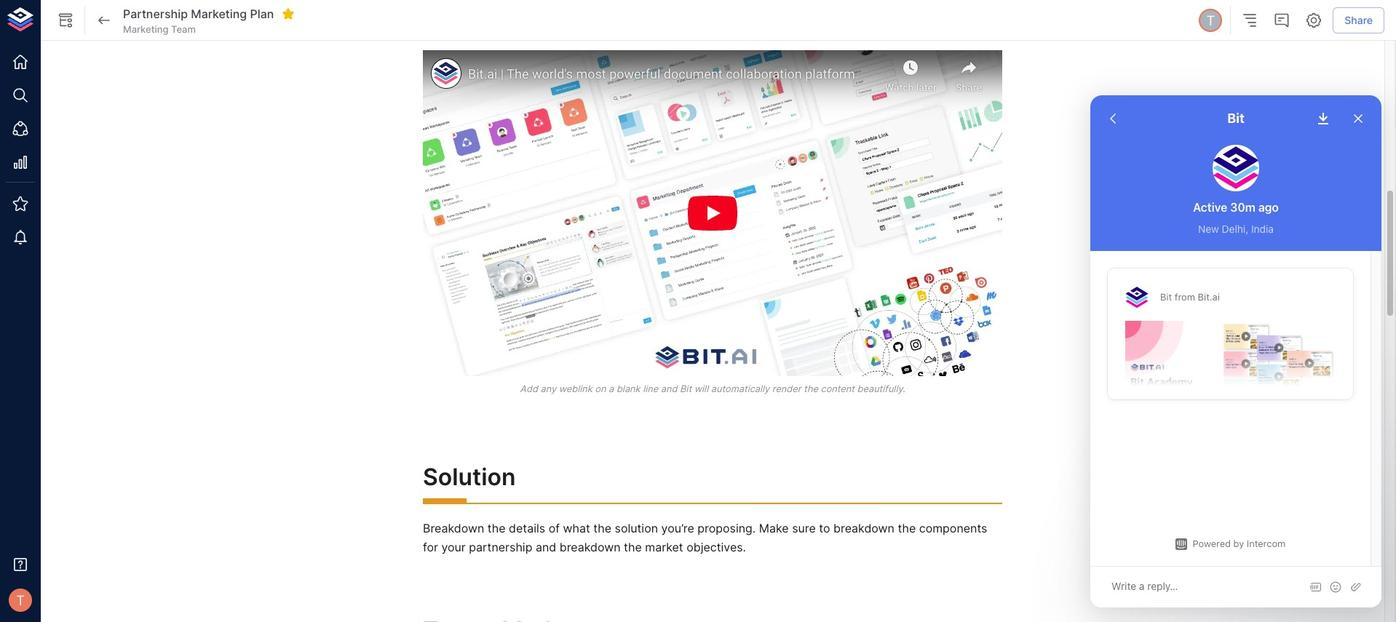 Task type: vqa. For each thing, say whether or not it's contained in the screenshot.
for
yes



Task type: locate. For each thing, give the bounding box(es) containing it.
t for the top 't' button
[[1207, 12, 1216, 28]]

render
[[773, 384, 802, 395]]

0 vertical spatial marketing
[[191, 6, 247, 21]]

marketing team link
[[123, 23, 196, 36]]

components
[[920, 522, 988, 536]]

share
[[1345, 14, 1374, 26]]

partnership
[[123, 6, 188, 21]]

team
[[171, 23, 196, 35]]

1 vertical spatial and
[[536, 541, 557, 555]]

go back image
[[95, 12, 113, 29]]

t for the bottom 't' button
[[16, 593, 25, 609]]

the up partnership
[[488, 522, 506, 536]]

automatically
[[711, 384, 770, 395]]

breakdown down what
[[560, 541, 621, 555]]

1 vertical spatial breakdown
[[560, 541, 621, 555]]

content
[[821, 384, 855, 395]]

1 vertical spatial t button
[[4, 585, 36, 617]]

blank
[[617, 384, 641, 395]]

breakdown right to
[[834, 522, 895, 536]]

0 vertical spatial and
[[661, 384, 678, 395]]

1 horizontal spatial t
[[1207, 12, 1216, 28]]

0 horizontal spatial t button
[[4, 585, 36, 617]]

the
[[804, 384, 819, 395], [488, 522, 506, 536], [594, 522, 612, 536], [898, 522, 916, 536], [624, 541, 642, 555]]

make
[[759, 522, 789, 536]]

breakdown
[[834, 522, 895, 536], [560, 541, 621, 555]]

and left bit
[[661, 384, 678, 395]]

add
[[520, 384, 538, 395]]

add any weblink on a blank line and bit will automatically render the content beautifully.
[[520, 384, 906, 395]]

share button
[[1334, 7, 1385, 34]]

breakdown the details of what the solution you're proposing. make sure to breakdown the components for your partnership and breakdown the market objectives.
[[423, 522, 991, 555]]

comments image
[[1274, 12, 1292, 29]]

market
[[646, 541, 684, 555]]

1 horizontal spatial t button
[[1198, 7, 1225, 34]]

and down of
[[536, 541, 557, 555]]

settings image
[[1306, 12, 1324, 29]]

0 horizontal spatial and
[[536, 541, 557, 555]]

your
[[442, 541, 466, 555]]

t
[[1207, 12, 1216, 28], [16, 593, 25, 609]]

0 vertical spatial t
[[1207, 12, 1216, 28]]

to
[[820, 522, 831, 536]]

1 vertical spatial marketing
[[123, 23, 169, 35]]

what
[[563, 522, 590, 536]]

0 vertical spatial breakdown
[[834, 522, 895, 536]]

line
[[643, 384, 659, 395]]

0 horizontal spatial t
[[16, 593, 25, 609]]

and
[[661, 384, 678, 395], [536, 541, 557, 555]]

details
[[509, 522, 546, 536]]

of
[[549, 522, 560, 536]]

proposing.
[[698, 522, 756, 536]]

dialog
[[1091, 95, 1382, 608]]

0 horizontal spatial marketing
[[123, 23, 169, 35]]

marketing down partnership
[[123, 23, 169, 35]]

t button
[[1198, 7, 1225, 34], [4, 585, 36, 617]]

sure
[[793, 522, 816, 536]]

the left components
[[898, 522, 916, 536]]

marketing up the team
[[191, 6, 247, 21]]

will
[[695, 384, 709, 395]]

marketing
[[191, 6, 247, 21], [123, 23, 169, 35]]

show wiki image
[[57, 12, 74, 29]]

1 vertical spatial t
[[16, 593, 25, 609]]



Task type: describe. For each thing, give the bounding box(es) containing it.
any
[[541, 384, 557, 395]]

partnership
[[469, 541, 533, 555]]

0 horizontal spatial breakdown
[[560, 541, 621, 555]]

breakdown
[[423, 522, 485, 536]]

0 vertical spatial t button
[[1198, 7, 1225, 34]]

plan
[[250, 6, 274, 21]]

1 horizontal spatial and
[[661, 384, 678, 395]]

weblink
[[559, 384, 593, 395]]

a
[[609, 384, 614, 395]]

and inside breakdown the details of what the solution you're proposing. make sure to breakdown the components for your partnership and breakdown the market objectives.
[[536, 541, 557, 555]]

1 horizontal spatial breakdown
[[834, 522, 895, 536]]

solution
[[423, 463, 516, 491]]

beautifully.
[[858, 384, 906, 395]]

partnership marketing plan
[[123, 6, 274, 21]]

you're
[[662, 522, 695, 536]]

for
[[423, 541, 438, 555]]

table of contents image
[[1242, 12, 1259, 29]]

objectives.
[[687, 541, 747, 555]]

remove favorite image
[[282, 7, 295, 20]]

the down solution
[[624, 541, 642, 555]]

marketing team
[[123, 23, 196, 35]]

the right what
[[594, 522, 612, 536]]

1 horizontal spatial marketing
[[191, 6, 247, 21]]

on
[[595, 384, 606, 395]]

solution
[[615, 522, 658, 536]]

the right render
[[804, 384, 819, 395]]

bit
[[680, 384, 692, 395]]



